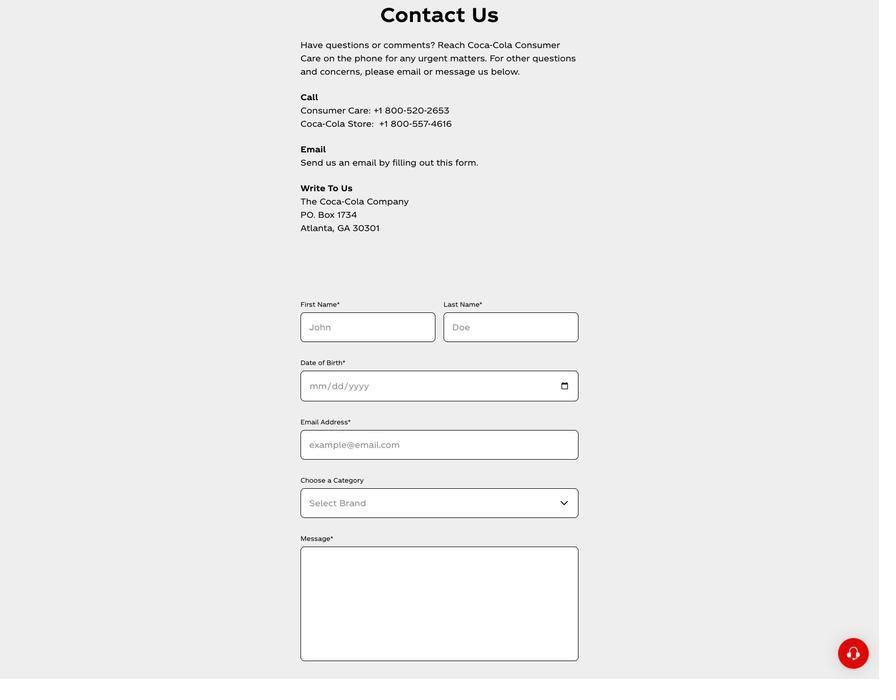 Task type: describe. For each thing, give the bounding box(es) containing it.
Message* text field
[[301, 547, 579, 661]]

Email Address* email field
[[301, 430, 579, 460]]

First Name* text field
[[301, 313, 436, 342]]

Last Name* text field
[[444, 313, 579, 342]]

live chat element
[[839, 638, 870, 669]]

Date of Birth*   Please Enter date in mm/dd/yyyy format only
 date field
[[301, 371, 579, 402]]



